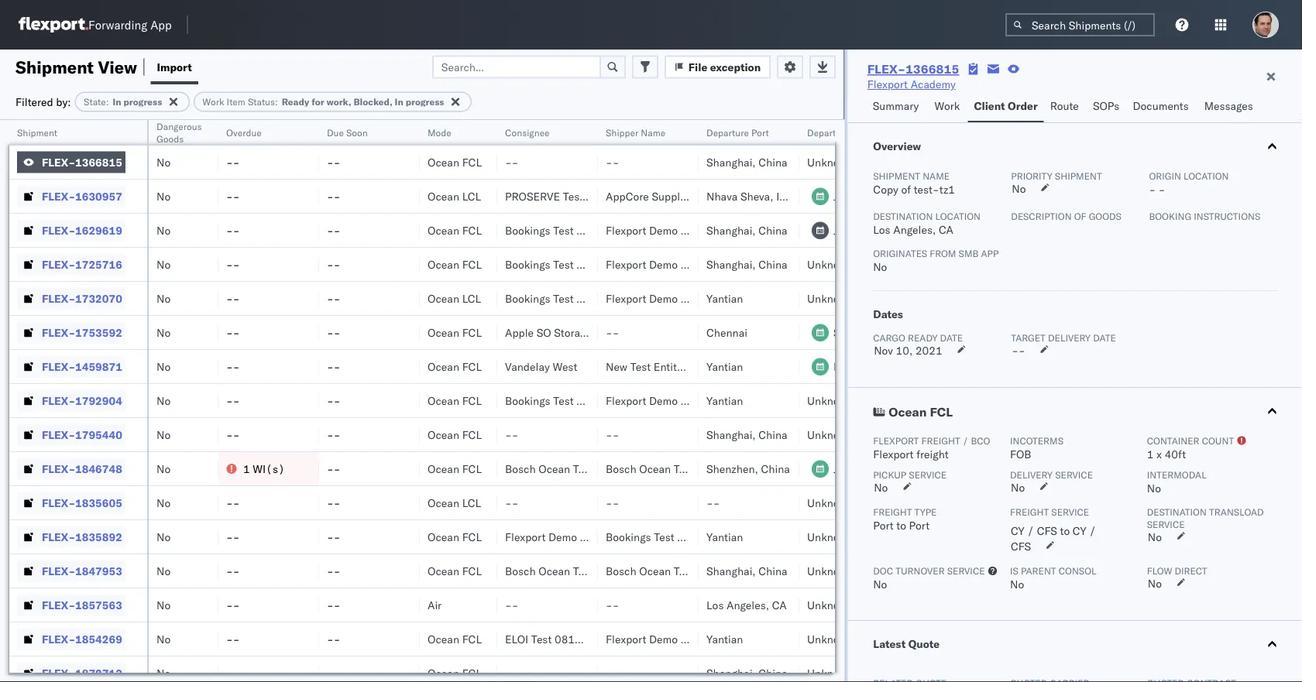 Task type: locate. For each thing, give the bounding box(es) containing it.
client order
[[974, 99, 1038, 113]]

2023
[[875, 360, 901, 373], [872, 462, 899, 476]]

date right delivery
[[1093, 332, 1116, 344]]

ocean inside ocean fcl button
[[888, 404, 927, 420]]

1 vertical spatial of
[[1074, 210, 1086, 222]]

bookings test consignee for flex-1725716
[[505, 258, 629, 271]]

1366815 up academy
[[906, 61, 960, 77]]

1 for 1 x 40ft
[[1147, 448, 1154, 461]]

location down tz1
[[935, 210, 981, 222]]

fcl for flex-1854269
[[462, 633, 482, 646]]

freight left type on the right bottom of page
[[873, 506, 912, 518]]

2022 for 15,
[[873, 189, 900, 203]]

fcl for flex-1835892
[[462, 530, 482, 544]]

name inside button
[[641, 127, 666, 138]]

overview
[[873, 139, 921, 153]]

flex-1732070
[[42, 292, 122, 305]]

0 vertical spatial 1366815
[[906, 61, 960, 77]]

1 vertical spatial ca
[[772, 599, 787, 612]]

flex-1854269
[[42, 633, 122, 646]]

shipment for shipment name copy of test-tz1
[[873, 170, 920, 182]]

import button
[[151, 50, 198, 84]]

(do
[[594, 326, 617, 339]]

0 horizontal spatial cy
[[1011, 525, 1024, 538]]

1 vertical spatial app
[[981, 248, 999, 259]]

flex- down flex-1846748 button
[[42, 496, 75, 510]]

flex-1459871 button
[[17, 356, 125, 378]]

shipper for flex-1732070
[[681, 292, 719, 305]]

0 vertical spatial pdt
[[936, 189, 956, 203]]

ltd
[[688, 189, 704, 203]]

1 shanghai, china from the top
[[707, 155, 788, 169]]

departure port
[[707, 127, 769, 138]]

flex-1847953 button
[[17, 561, 125, 582]]

to up turnover
[[896, 519, 906, 533]]

work inside button
[[935, 99, 960, 113]]

0 horizontal spatial 1366815
[[75, 155, 122, 169]]

6 shanghai, china from the top
[[707, 667, 788, 680]]

pdt up nov 10, 2021
[[905, 326, 925, 339]]

flex- down flex-1792904 button
[[42, 428, 75, 442]]

1 horizontal spatial ca
[[939, 223, 953, 237]]

flex- down the flex-1459871 button
[[42, 394, 75, 408]]

2
[[685, 360, 692, 373]]

bookings for flex-1725716
[[505, 258, 551, 271]]

pst down flexport freight / bco flexport freight
[[902, 462, 921, 476]]

7 unknown from the top
[[807, 530, 854, 544]]

:
[[106, 96, 109, 108], [275, 96, 278, 108]]

0 horizontal spatial los
[[707, 599, 724, 612]]

2023 right 24,
[[872, 462, 899, 476]]

pdt up originates
[[899, 224, 919, 237]]

departure up nhava
[[707, 127, 749, 138]]

work left the item
[[202, 96, 224, 108]]

1 horizontal spatial progress
[[406, 96, 444, 108]]

location inside origin location - -
[[1184, 170, 1229, 182]]

0 vertical spatial cfs
[[1037, 525, 1057, 538]]

shanghai, china for flex-1725716
[[707, 258, 788, 271]]

of right copy
[[901, 183, 911, 196]]

of left goods
[[1074, 210, 1086, 222]]

shipment up by:
[[15, 56, 94, 77]]

fcl inside ocean fcl button
[[930, 404, 953, 420]]

1 vertical spatial 1366815
[[75, 155, 122, 169]]

2 date from the left
[[1093, 332, 1116, 344]]

0 vertical spatial name
[[641, 127, 666, 138]]

40ft
[[1165, 448, 1186, 461]]

port up 'sheva,'
[[752, 127, 769, 138]]

app right smb
[[981, 248, 999, 259]]

resize handle column header
[[129, 120, 147, 683], [200, 120, 218, 683], [301, 120, 319, 683], [401, 120, 420, 683], [479, 120, 497, 683], [580, 120, 598, 683], [680, 120, 699, 683], [781, 120, 800, 683]]

0 horizontal spatial port
[[752, 127, 769, 138]]

cfs
[[1037, 525, 1057, 538], [1011, 540, 1031, 554]]

flex- down shipment button on the top
[[42, 155, 75, 169]]

4 unknown from the top
[[807, 394, 854, 408]]

1 horizontal spatial :
[[275, 96, 278, 108]]

11 unknown from the top
[[807, 667, 854, 680]]

bookings test consignee for flex-1732070
[[505, 292, 629, 305]]

nhava sheva, india
[[707, 189, 801, 203]]

shipment inside the shipment name copy of test-tz1
[[873, 170, 920, 182]]

pst down nov 10, 2021
[[904, 360, 923, 373]]

entity
[[654, 360, 683, 373]]

messages button
[[1198, 92, 1262, 122]]

10 unknown from the top
[[807, 633, 854, 646]]

exception
[[710, 60, 761, 74]]

1 unknown from the top
[[807, 155, 854, 169]]

8 resize handle column header from the left
[[781, 120, 800, 683]]

china for flex-1725716
[[759, 258, 788, 271]]

2023 for 08,
[[875, 360, 901, 373]]

fcl for flex-1792904
[[462, 394, 482, 408]]

flex-1366815 link
[[868, 61, 960, 77]]

0 vertical spatial destination
[[873, 210, 933, 222]]

departure left date
[[807, 127, 850, 138]]

yantian for flex-1792904
[[707, 394, 743, 408]]

1 horizontal spatial destination
[[1147, 506, 1207, 518]]

flex- down flex-1795440 button
[[42, 462, 75, 476]]

2 cy from the left
[[1073, 525, 1086, 538]]

4 shanghai, china from the top
[[707, 428, 788, 442]]

flex-1725716 button
[[17, 254, 125, 275]]

1 vertical spatial destination
[[1147, 506, 1207, 518]]

4 shanghai, from the top
[[707, 428, 756, 442]]

2022 down dates
[[875, 326, 902, 339]]

eloi
[[505, 633, 529, 646]]

ocean for 1872713
[[428, 667, 459, 680]]

shenzhen,
[[707, 462, 758, 476]]

lcl for -
[[462, 496, 481, 510]]

date up the 2021
[[940, 332, 963, 344]]

flex-1366815 up flexport academy
[[868, 61, 960, 77]]

co. for 1629619
[[722, 224, 737, 237]]

flex- for the flex-1854269 button
[[42, 633, 75, 646]]

view
[[98, 56, 137, 77]]

cargo ready date
[[873, 332, 963, 344]]

ocean fcl for flex-1459871
[[428, 360, 482, 373]]

yantian for flex-1835892
[[707, 530, 743, 544]]

to down service
[[1060, 525, 1070, 538]]

1 in from the left
[[113, 96, 121, 108]]

unknown for 1366815
[[807, 155, 854, 169]]

0 vertical spatial flex-1366815
[[868, 61, 960, 77]]

1 vertical spatial pst
[[902, 462, 921, 476]]

1 horizontal spatial location
[[1184, 170, 1229, 182]]

china for flex-1847953
[[759, 564, 788, 578]]

8 unknown from the top
[[807, 564, 854, 578]]

0 horizontal spatial of
[[901, 183, 911, 196]]

2023 down nov
[[875, 360, 901, 373]]

ocean for 1732070
[[428, 292, 459, 305]]

shipment down filtered
[[17, 127, 57, 138]]

destination inside destination transload service
[[1147, 506, 1207, 518]]

0 horizontal spatial 1
[[243, 462, 250, 476]]

ocean fcl for flex-1872713
[[428, 667, 482, 680]]

delivery
[[1048, 332, 1091, 344]]

location up booking instructions
[[1184, 170, 1229, 182]]

1 horizontal spatial work
[[935, 99, 960, 113]]

app right forwarding
[[150, 17, 172, 32]]

1 resize handle column header from the left
[[129, 120, 147, 683]]

unknown for 1725716
[[807, 258, 854, 271]]

shanghai, up los angeles, ca
[[707, 564, 756, 578]]

destination for service
[[1147, 506, 1207, 518]]

china for flex-1795440
[[759, 428, 788, 442]]

test
[[563, 189, 584, 203], [553, 224, 574, 237], [553, 258, 574, 271], [553, 292, 574, 305], [630, 360, 651, 373], [553, 394, 574, 408], [573, 462, 594, 476], [674, 462, 694, 476], [654, 530, 675, 544], [573, 564, 594, 578], [674, 564, 694, 578], [531, 633, 552, 646]]

destination down intermodal no
[[1147, 506, 1207, 518]]

2 shanghai, china from the top
[[707, 224, 788, 237]]

chennai
[[707, 326, 748, 339]]

fob
[[1010, 448, 1031, 461]]

shanghai, up 'shenzhen,'
[[707, 428, 756, 442]]

0 horizontal spatial in
[[113, 96, 121, 108]]

0 horizontal spatial flex-1366815
[[42, 155, 122, 169]]

file exception button
[[665, 55, 771, 79], [665, 55, 771, 79]]

1 vertical spatial 2022
[[870, 224, 897, 237]]

progress up mode
[[406, 96, 444, 108]]

fcl for flex-1872713
[[462, 667, 482, 680]]

app
[[150, 17, 172, 32], [981, 248, 999, 259]]

shanghai, for flex-1847953
[[707, 564, 756, 578]]

1 horizontal spatial date
[[1093, 332, 1116, 344]]

1 left x
[[1147, 448, 1154, 461]]

ocean for 1835892
[[428, 530, 459, 544]]

in right state
[[113, 96, 121, 108]]

2 progress from the left
[[406, 96, 444, 108]]

india
[[776, 189, 801, 203]]

1 vertical spatial angeles,
[[727, 599, 769, 612]]

shanghai, for flex-1366815
[[707, 155, 756, 169]]

1 lcl from the top
[[462, 189, 481, 203]]

0 vertical spatial shipment
[[15, 56, 94, 77]]

ocean fcl for flex-1835892
[[428, 530, 482, 544]]

1857563
[[75, 599, 122, 612]]

Search Shipments (/) text field
[[1006, 13, 1155, 36]]

: left ready
[[275, 96, 278, 108]]

15,
[[853, 189, 870, 203]]

0 vertical spatial 1
[[1147, 448, 1154, 461]]

name up test-
[[923, 170, 950, 182]]

1
[[1147, 448, 1154, 461], [243, 462, 250, 476]]

freight inside "freight type port to port"
[[873, 506, 912, 518]]

sops button
[[1087, 92, 1127, 122]]

2 shanghai, from the top
[[707, 224, 756, 237]]

1 left "wi(s)"
[[243, 462, 250, 476]]

0 vertical spatial location
[[1184, 170, 1229, 182]]

1835605
[[75, 496, 122, 510]]

freight
[[873, 506, 912, 518], [1010, 506, 1049, 518]]

ocean for 1630957
[[428, 189, 459, 203]]

name up appcore supply ltd
[[641, 127, 666, 138]]

3 shanghai, from the top
[[707, 258, 756, 271]]

shanghai, down los angeles, ca
[[707, 667, 756, 680]]

freight for freight type port to port
[[873, 506, 912, 518]]

0 vertical spatial los
[[873, 223, 890, 237]]

dangerous goods button
[[149, 117, 213, 145]]

5 resize handle column header from the left
[[479, 120, 497, 683]]

flex-1872713
[[42, 667, 122, 680]]

flexport demo shipper co.
[[606, 224, 737, 237], [606, 258, 737, 271], [606, 292, 737, 305], [606, 394, 737, 408], [505, 530, 636, 544], [606, 633, 737, 646]]

0 horizontal spatial progress
[[124, 96, 162, 108]]

0 horizontal spatial departure
[[707, 127, 749, 138]]

location
[[1184, 170, 1229, 182], [935, 210, 981, 222]]

0 horizontal spatial destination
[[873, 210, 933, 222]]

1 vertical spatial 1
[[243, 462, 250, 476]]

freight up pickup service
[[916, 448, 949, 461]]

flex-1629619
[[42, 224, 122, 237]]

origin
[[1149, 170, 1181, 182]]

fcl for flex-1846748
[[462, 462, 482, 476]]

0 horizontal spatial ca
[[772, 599, 787, 612]]

1 horizontal spatial cy
[[1073, 525, 1086, 538]]

pdt for sep 12, 2022 pdt
[[905, 326, 925, 339]]

due
[[327, 127, 344, 138]]

3 resize handle column header from the left
[[301, 120, 319, 683]]

departure inside button
[[707, 127, 749, 138]]

1 vertical spatial flex-1366815
[[42, 155, 122, 169]]

flex- down flex-1725716 button
[[42, 292, 75, 305]]

originates from smb app no
[[873, 248, 999, 274]]

5 unknown from the top
[[807, 428, 854, 442]]

1 vertical spatial 2023
[[872, 462, 899, 476]]

0 horizontal spatial work
[[202, 96, 224, 108]]

yantian for flex-1459871
[[707, 360, 743, 373]]

cfs down freight service
[[1037, 525, 1057, 538]]

08,
[[855, 360, 872, 373]]

nhava
[[707, 189, 738, 203]]

vandelay west
[[505, 360, 578, 373]]

storage
[[554, 326, 592, 339]]

flex- down the flex-1366815 button on the left of the page
[[42, 189, 75, 203]]

destination inside destination location los angeles, ca
[[873, 210, 933, 222]]

proserve test account
[[505, 189, 627, 203]]

supply
[[652, 189, 686, 203]]

shanghai, for flex-1795440
[[707, 428, 756, 442]]

3 lcl from the top
[[462, 496, 481, 510]]

1732070
[[75, 292, 122, 305]]

fcl for flex-1753592
[[462, 326, 482, 339]]

2 vertical spatial 2022
[[875, 326, 902, 339]]

9 unknown from the top
[[807, 599, 854, 612]]

messages
[[1205, 99, 1253, 113]]

service inside destination transload service
[[1147, 519, 1185, 530]]

0 horizontal spatial date
[[940, 332, 963, 344]]

2 horizontal spatial port
[[909, 519, 929, 533]]

china for flex-1872713
[[759, 667, 788, 680]]

in right blocked,
[[395, 96, 403, 108]]

app inside originates from smb app no
[[981, 248, 999, 259]]

1 vertical spatial lcl
[[462, 292, 481, 305]]

shanghai, up chennai
[[707, 258, 756, 271]]

1 shanghai, from the top
[[707, 155, 756, 169]]

1 horizontal spatial in
[[395, 96, 403, 108]]

3 ocean lcl from the top
[[428, 496, 481, 510]]

port inside departure port button
[[752, 127, 769, 138]]

1366815 up 1630957
[[75, 155, 122, 169]]

0 horizontal spatial cfs
[[1011, 540, 1031, 554]]

shipper inside button
[[606, 127, 639, 138]]

consignee for flex-1629619
[[577, 224, 629, 237]]

flex- down flex-1847953 button
[[42, 599, 75, 612]]

appcore supply ltd
[[606, 189, 704, 203]]

unknown for 1835892
[[807, 530, 854, 544]]

1 vertical spatial name
[[923, 170, 950, 182]]

shipment inside button
[[17, 127, 57, 138]]

5 yantian from the top
[[707, 633, 743, 646]]

0 vertical spatial angeles,
[[893, 223, 936, 237]]

unknown for 1872713
[[807, 667, 854, 680]]

flex- for the flex-1366815 button on the left of the page
[[42, 155, 75, 169]]

filtered by:
[[15, 95, 71, 108]]

pickup service
[[873, 469, 947, 481]]

0 vertical spatial app
[[150, 17, 172, 32]]

2 vertical spatial ocean lcl
[[428, 496, 481, 510]]

flow direct
[[1147, 565, 1207, 577]]

shanghai, down departure port
[[707, 155, 756, 169]]

1 vertical spatial ocean lcl
[[428, 292, 481, 305]]

ocean for 1835605
[[428, 496, 459, 510]]

blocked,
[[354, 96, 393, 108]]

yantian for flex-1732070
[[707, 292, 743, 305]]

to inside "freight type port to port"
[[896, 519, 906, 533]]

to inside cy / cfs to cy / cfs
[[1060, 525, 1070, 538]]

0 vertical spatial pst
[[904, 360, 923, 373]]

test-
[[914, 183, 939, 196]]

1 for 1 wi(s)
[[243, 462, 250, 476]]

flex- inside 'button'
[[42, 292, 75, 305]]

freight up cy / cfs to cy / cfs
[[1010, 506, 1049, 518]]

3 unknown from the top
[[807, 292, 854, 305]]

0 horizontal spatial to
[[896, 519, 906, 533]]

angeles, inside destination location los angeles, ca
[[893, 223, 936, 237]]

flex- down flex-1835892 button
[[42, 564, 75, 578]]

2022 right 15,
[[873, 189, 900, 203]]

1 horizontal spatial to
[[1060, 525, 1070, 538]]

ocean for 1459871
[[428, 360, 459, 373]]

6 resize handle column header from the left
[[580, 120, 598, 683]]

2 freight from the left
[[1010, 506, 1049, 518]]

2 unknown from the top
[[807, 258, 854, 271]]

flex- down the flex-1630957 button
[[42, 224, 75, 237]]

0 horizontal spatial location
[[935, 210, 981, 222]]

1 yantian from the top
[[707, 292, 743, 305]]

1753592
[[75, 326, 122, 339]]

name inside the shipment name copy of test-tz1
[[923, 170, 950, 182]]

of
[[901, 183, 911, 196], [1074, 210, 1086, 222]]

ocean for 1725716
[[428, 258, 459, 271]]

flex- for flex-1846748 button
[[42, 462, 75, 476]]

5 shanghai, china from the top
[[707, 564, 788, 578]]

flex- down flex-1835605 button at the bottom left
[[42, 530, 75, 544]]

flex- down flex-1629619 button on the left of the page
[[42, 258, 75, 271]]

4 yantian from the top
[[707, 530, 743, 544]]

in
[[113, 96, 121, 108], [395, 96, 403, 108]]

consignee for flex-1725716
[[577, 258, 629, 271]]

lcl
[[462, 189, 481, 203], [462, 292, 481, 305], [462, 496, 481, 510]]

shanghai, china for flex-1366815
[[707, 155, 788, 169]]

: down view
[[106, 96, 109, 108]]

7 resize handle column header from the left
[[680, 120, 699, 683]]

name for shipment name copy of test-tz1
[[923, 170, 950, 182]]

flexport academy
[[868, 77, 956, 91]]

bookings for flex-1732070
[[505, 292, 551, 305]]

flex- down flex-1753592 button
[[42, 360, 75, 373]]

booking instructions
[[1149, 210, 1260, 222]]

3 yantian from the top
[[707, 394, 743, 408]]

demo for 1854269
[[649, 633, 678, 646]]

1 freight from the left
[[873, 506, 912, 518]]

flex- down the flex-1854269 button
[[42, 667, 75, 680]]

0 horizontal spatial /
[[963, 435, 968, 447]]

flex- up flexport academy
[[868, 61, 906, 77]]

bookings test consignee for flex-1629619
[[505, 224, 629, 237]]

0 vertical spatial ca
[[939, 223, 953, 237]]

overview button
[[848, 123, 1302, 170]]

departure for departure port
[[707, 127, 749, 138]]

location inside destination location los angeles, ca
[[935, 210, 981, 222]]

import
[[157, 60, 192, 74]]

shanghai, for flex-1629619
[[707, 224, 756, 237]]

freight left the "bco"
[[921, 435, 960, 447]]

1 horizontal spatial los
[[873, 223, 890, 237]]

copy
[[873, 183, 898, 196]]

shanghai, china for flex-1629619
[[707, 224, 788, 237]]

flex- down flex-1732070 'button'
[[42, 326, 75, 339]]

2 departure from the left
[[807, 127, 850, 138]]

work down academy
[[935, 99, 960, 113]]

0 vertical spatial of
[[901, 183, 911, 196]]

2 resize handle column header from the left
[[200, 120, 218, 683]]

2 lcl from the top
[[462, 292, 481, 305]]

destination down jun 15, 2022 12:30 pdt
[[873, 210, 933, 222]]

nov
[[874, 344, 893, 358]]

latest quote
[[873, 638, 940, 651]]

port down type on the right bottom of page
[[909, 519, 929, 533]]

flex-1846748
[[42, 462, 122, 476]]

progress down view
[[124, 96, 162, 108]]

1 departure from the left
[[707, 127, 749, 138]]

1 horizontal spatial angeles,
[[893, 223, 936, 237]]

flex-1366815 down shipment button on the top
[[42, 155, 122, 169]]

flex- for flex-1835605 button at the bottom left
[[42, 496, 75, 510]]

instructions
[[1194, 210, 1260, 222]]

2 ocean lcl from the top
[[428, 292, 481, 305]]

1 horizontal spatial freight
[[1010, 506, 1049, 518]]

shanghai, china for flex-1847953
[[707, 564, 788, 578]]

cy down service
[[1073, 525, 1086, 538]]

0 vertical spatial 2022
[[873, 189, 900, 203]]

ocean lcl
[[428, 189, 481, 203], [428, 292, 481, 305], [428, 496, 481, 510]]

2 vertical spatial pdt
[[905, 326, 925, 339]]

service down flexport freight / bco flexport freight
[[909, 469, 947, 481]]

flex-1732070 button
[[17, 288, 125, 310]]

flexport demo shipper co. for 1732070
[[606, 292, 737, 305]]

2022 right 05,
[[870, 224, 897, 237]]

6 unknown from the top
[[807, 496, 854, 510]]

apple so storage (do not use)
[[505, 326, 672, 339]]

1 horizontal spatial 1
[[1147, 448, 1154, 461]]

bookings test consignee
[[505, 224, 629, 237], [505, 258, 629, 271], [505, 292, 629, 305], [505, 394, 629, 408], [606, 530, 729, 544]]

consignee inside consignee button
[[505, 127, 550, 138]]

0 horizontal spatial freight
[[873, 506, 912, 518]]

departure inside button
[[807, 127, 850, 138]]

0 vertical spatial 2023
[[875, 360, 901, 373]]

/ down freight service
[[1027, 525, 1034, 538]]

co. for 1725716
[[722, 258, 737, 271]]

container
[[1147, 435, 1199, 447]]

date for nov 10, 2021
[[940, 332, 963, 344]]

service up service
[[1055, 469, 1093, 481]]

1 vertical spatial location
[[935, 210, 981, 222]]

3 shanghai, china from the top
[[707, 258, 788, 271]]

0 horizontal spatial name
[[641, 127, 666, 138]]

shipment up copy
[[873, 170, 920, 182]]

2 yantian from the top
[[707, 360, 743, 373]]

freight for freight service
[[1010, 506, 1049, 518]]

flex- for flex-1872713 button
[[42, 667, 75, 680]]

1 ocean lcl from the top
[[428, 189, 481, 203]]

0 horizontal spatial app
[[150, 17, 172, 32]]

demo for 1792904
[[649, 394, 678, 408]]

flex-
[[868, 61, 906, 77], [42, 155, 75, 169], [42, 189, 75, 203], [42, 224, 75, 237], [42, 258, 75, 271], [42, 292, 75, 305], [42, 326, 75, 339], [42, 360, 75, 373], [42, 394, 75, 408], [42, 428, 75, 442], [42, 462, 75, 476], [42, 496, 75, 510], [42, 530, 75, 544], [42, 564, 75, 578], [42, 599, 75, 612], [42, 633, 75, 646], [42, 667, 75, 680]]

destination transload service
[[1147, 506, 1264, 530]]

1 horizontal spatial name
[[923, 170, 950, 182]]

flex- up flex-1872713 button
[[42, 633, 75, 646]]

1 horizontal spatial app
[[981, 248, 999, 259]]

5 shanghai, from the top
[[707, 564, 756, 578]]

port up "doc"
[[873, 519, 894, 533]]

service down intermodal no
[[1147, 519, 1185, 530]]

use)
[[644, 326, 672, 339]]

route button
[[1044, 92, 1087, 122]]

order
[[1008, 99, 1038, 113]]

ocean for 1629619
[[428, 224, 459, 237]]

1 date from the left
[[940, 332, 963, 344]]

proserve
[[505, 189, 560, 203]]

2 vertical spatial lcl
[[462, 496, 481, 510]]

1 vertical spatial shipment
[[17, 127, 57, 138]]

cy down freight service
[[1011, 525, 1024, 538]]

12,
[[855, 326, 872, 339]]

6 shanghai, from the top
[[707, 667, 756, 680]]

2021
[[915, 344, 942, 358]]

shanghai, down nhava
[[707, 224, 756, 237]]

/ down service
[[1089, 525, 1096, 538]]

2 vertical spatial shipment
[[873, 170, 920, 182]]

1 vertical spatial pdt
[[899, 224, 919, 237]]

/ left the "bco"
[[963, 435, 968, 447]]

1 wi(s)
[[243, 462, 285, 476]]

0 vertical spatial lcl
[[462, 189, 481, 203]]

0 vertical spatial ocean lcl
[[428, 189, 481, 203]]

cfs up is
[[1011, 540, 1031, 554]]

1 horizontal spatial departure
[[807, 127, 850, 138]]

0 horizontal spatial :
[[106, 96, 109, 108]]

shipper for flex-1725716
[[681, 258, 719, 271]]

unknown for 1795440
[[807, 428, 854, 442]]

date
[[852, 127, 872, 138]]

shipment
[[1055, 170, 1102, 182]]

1792904
[[75, 394, 122, 408]]

flex- for flex-1795440 button
[[42, 428, 75, 442]]

pdt right 12:30
[[936, 189, 956, 203]]

co. for 1792904
[[722, 394, 737, 408]]

pst for jan 24, 2023 pst
[[902, 462, 921, 476]]



Task type: vqa. For each thing, say whether or not it's contained in the screenshot.


Task type: describe. For each thing, give the bounding box(es) containing it.
yantian for flex-1854269
[[707, 633, 743, 646]]

departure port button
[[699, 123, 784, 139]]

flex-1847953
[[42, 564, 122, 578]]

shipper for flex-1854269
[[681, 633, 719, 646]]

dangerous
[[157, 120, 202, 132]]

fcl for flex-1795440
[[462, 428, 482, 442]]

consignee for flex-1732070
[[577, 292, 629, 305]]

target delivery date
[[1011, 332, 1116, 344]]

service right turnover
[[947, 565, 985, 577]]

shanghai, china for flex-1795440
[[707, 428, 788, 442]]

feb 08, 2023 pst
[[834, 360, 923, 373]]

priority
[[1011, 170, 1052, 182]]

24,
[[853, 462, 870, 476]]

no inside originates from smb app no
[[873, 260, 887, 274]]

consol
[[1059, 565, 1096, 577]]

unknown for 1857563
[[807, 599, 854, 612]]

cargo
[[873, 332, 905, 344]]

bookings for flex-1629619
[[505, 224, 551, 237]]

lcl for proserve
[[462, 189, 481, 203]]

intermodal
[[1147, 469, 1207, 481]]

los inside destination location los angeles, ca
[[873, 223, 890, 237]]

1 vertical spatial los
[[707, 599, 724, 612]]

shanghai, china for flex-1872713
[[707, 667, 788, 680]]

ocean fcl for flex-1629619
[[428, 224, 482, 237]]

intermodal no
[[1147, 469, 1207, 495]]

1 vertical spatial cfs
[[1011, 540, 1031, 554]]

ocean for 1753592
[[428, 326, 459, 339]]

is
[[1010, 565, 1018, 577]]

ocean for 1854269
[[428, 633, 459, 646]]

for
[[312, 96, 324, 108]]

description of goods
[[1011, 210, 1122, 222]]

ocean for 1846748
[[428, 462, 459, 476]]

cy / cfs to cy / cfs
[[1011, 525, 1096, 554]]

flex-1835892
[[42, 530, 122, 544]]

1 x 40ft
[[1147, 448, 1186, 461]]

flexport. image
[[19, 17, 88, 33]]

to for port
[[896, 519, 906, 533]]

eloi test 081801
[[505, 633, 595, 646]]

flexport demo shipper co. for 1854269
[[606, 633, 737, 646]]

no inside is parent consol no
[[1010, 578, 1024, 592]]

dangerous goods
[[157, 120, 202, 145]]

0 vertical spatial freight
[[921, 435, 960, 447]]

ca inside destination location los angeles, ca
[[939, 223, 953, 237]]

1 progress from the left
[[124, 96, 162, 108]]

resize handle column header for shipper name
[[680, 120, 699, 683]]

demo for 1725716
[[649, 258, 678, 271]]

lcl for bookings
[[462, 292, 481, 305]]

resize handle column header for departure port
[[781, 120, 800, 683]]

from
[[930, 248, 956, 259]]

Search... text field
[[432, 55, 601, 79]]

filtered
[[15, 95, 53, 108]]

unknown for 1854269
[[807, 633, 854, 646]]

location for - -
[[1184, 170, 1229, 182]]

bookings test consignee for flex-1792904
[[505, 394, 629, 408]]

departure for departure date
[[807, 127, 850, 138]]

/ inside flexport freight / bco flexport freight
[[963, 435, 968, 447]]

sep 12, 2022 pdt
[[834, 326, 925, 339]]

flexport demo shipper co. for 1792904
[[606, 394, 737, 408]]

flex-1835605 button
[[17, 492, 125, 514]]

ocean fcl inside button
[[888, 404, 953, 420]]

overdue
[[226, 127, 262, 138]]

fcl for flex-1629619
[[462, 224, 482, 237]]

ocean fcl for flex-1846748
[[428, 462, 482, 476]]

client order button
[[968, 92, 1044, 122]]

2023 for 24,
[[872, 462, 899, 476]]

flex- for flex-1792904 button
[[42, 394, 75, 408]]

1854269
[[75, 633, 122, 646]]

flex-1835605
[[42, 496, 122, 510]]

goods
[[157, 133, 184, 145]]

turnover
[[895, 565, 945, 577]]

work button
[[929, 92, 968, 122]]

flex-1366815 inside button
[[42, 155, 122, 169]]

name for shipper name
[[641, 127, 666, 138]]

shipper for flex-1629619
[[681, 224, 719, 237]]

departure date button
[[800, 123, 962, 139]]

co. for 1732070
[[722, 292, 737, 305]]

resize handle column header for shipment
[[129, 120, 147, 683]]

latest quote button
[[848, 621, 1302, 668]]

ready
[[908, 332, 938, 344]]

count
[[1202, 435, 1234, 447]]

1795440
[[75, 428, 122, 442]]

sheva,
[[741, 189, 774, 203]]

flexport academy link
[[868, 77, 956, 92]]

ocean for 1792904
[[428, 394, 459, 408]]

by:
[[56, 95, 71, 108]]

12:30
[[903, 189, 933, 203]]

shipment for shipment
[[17, 127, 57, 138]]

jul
[[834, 224, 847, 237]]

transload
[[1209, 506, 1264, 518]]

2 : from the left
[[275, 96, 278, 108]]

ocean for 1366815
[[428, 155, 459, 169]]

latest
[[873, 638, 906, 651]]

1366815 inside button
[[75, 155, 122, 169]]

china for flex-1629619
[[759, 224, 788, 237]]

fcl for flex-1847953
[[462, 564, 482, 578]]

due soon
[[327, 127, 368, 138]]

fcl for flex-1366815
[[462, 155, 482, 169]]

shipment for shipment view
[[15, 56, 94, 77]]

service
[[1051, 506, 1089, 518]]

summary
[[873, 99, 919, 113]]

originates
[[873, 248, 927, 259]]

1 horizontal spatial of
[[1074, 210, 1086, 222]]

sep
[[834, 326, 852, 339]]

2022 for 05,
[[870, 224, 897, 237]]

2 in from the left
[[395, 96, 403, 108]]

1 vertical spatial freight
[[916, 448, 949, 461]]

ocean for 1795440
[[428, 428, 459, 442]]

parent
[[1021, 565, 1056, 577]]

forwarding
[[88, 17, 147, 32]]

1 cy from the left
[[1011, 525, 1024, 538]]

consignee for flex-1792904
[[577, 394, 629, 408]]

no inside intermodal no
[[1147, 482, 1161, 495]]

jan
[[834, 462, 850, 476]]

soon
[[346, 127, 368, 138]]

1872713
[[75, 667, 122, 680]]

ocean fcl for flex-1753592
[[428, 326, 482, 339]]

ocean fcl for flex-1725716
[[428, 258, 482, 271]]

flex- for flex-1753592 button
[[42, 326, 75, 339]]

ocean lcl for bookings test consignee
[[428, 292, 481, 305]]

ocean lcl for proserve test account
[[428, 189, 481, 203]]

1 horizontal spatial /
[[1027, 525, 1034, 538]]

destination location los angeles, ca
[[873, 210, 981, 237]]

0 horizontal spatial angeles,
[[727, 599, 769, 612]]

mode button
[[420, 123, 482, 139]]

flex-1795440 button
[[17, 424, 125, 446]]

flex- for the flex-1459871 button
[[42, 360, 75, 373]]

ocean fcl for flex-1366815
[[428, 155, 482, 169]]

1 horizontal spatial cfs
[[1037, 525, 1057, 538]]

delivery
[[1010, 469, 1053, 481]]

demo for 1732070
[[649, 292, 678, 305]]

work for work
[[935, 99, 960, 113]]

to for cy
[[1060, 525, 1070, 538]]

jun
[[834, 189, 850, 203]]

of inside the shipment name copy of test-tz1
[[901, 183, 911, 196]]

1725716
[[75, 258, 122, 271]]

forwarding app link
[[19, 17, 172, 33]]

type
[[914, 506, 937, 518]]

081801
[[555, 633, 595, 646]]

flex-1753592
[[42, 326, 122, 339]]

client
[[974, 99, 1005, 113]]

resize handle column header for mode
[[479, 120, 497, 683]]

doc
[[873, 565, 893, 577]]

ocean fcl for flex-1792904
[[428, 394, 482, 408]]

1 : from the left
[[106, 96, 109, 108]]

ocean fcl for flex-1854269
[[428, 633, 482, 646]]

ocean lcl for --
[[428, 496, 481, 510]]

4 resize handle column header from the left
[[401, 120, 420, 683]]

unknown for 1835605
[[807, 496, 854, 510]]

flow
[[1147, 565, 1172, 577]]

1835892
[[75, 530, 122, 544]]

shipment button
[[9, 123, 132, 139]]

flex-1459871
[[42, 360, 122, 373]]

vandelay
[[505, 360, 550, 373]]

work item status : ready for work, blocked, in progress
[[202, 96, 444, 108]]

unknown for 1732070
[[807, 292, 854, 305]]

priority shipment
[[1011, 170, 1102, 182]]

flex- for flex-1732070 'button'
[[42, 292, 75, 305]]

shanghai, for flex-1725716
[[707, 258, 756, 271]]

bookings for flex-1792904
[[505, 394, 551, 408]]

booking
[[1149, 210, 1191, 222]]

flexport demo shipper co. for 1629619
[[606, 224, 737, 237]]

2 horizontal spatial /
[[1089, 525, 1096, 538]]

pst for feb 08, 2023 pst
[[904, 360, 923, 373]]

dates
[[873, 308, 903, 321]]

incoterms fob
[[1010, 435, 1063, 461]]

ready
[[282, 96, 309, 108]]

1 horizontal spatial port
[[873, 519, 894, 533]]

item
[[227, 96, 245, 108]]

1 horizontal spatial flex-1366815
[[868, 61, 960, 77]]

ocean fcl for flex-1795440
[[428, 428, 482, 442]]

ocean fcl for flex-1847953
[[428, 564, 482, 578]]

unknown for 1792904
[[807, 394, 854, 408]]

resize handle column header for consignee
[[580, 120, 598, 683]]

1 horizontal spatial 1366815
[[906, 61, 960, 77]]

1847953
[[75, 564, 122, 578]]

ocean for 1847953
[[428, 564, 459, 578]]

co. for 1854269
[[722, 633, 737, 646]]

resize handle column header for dangerous goods
[[200, 120, 218, 683]]



